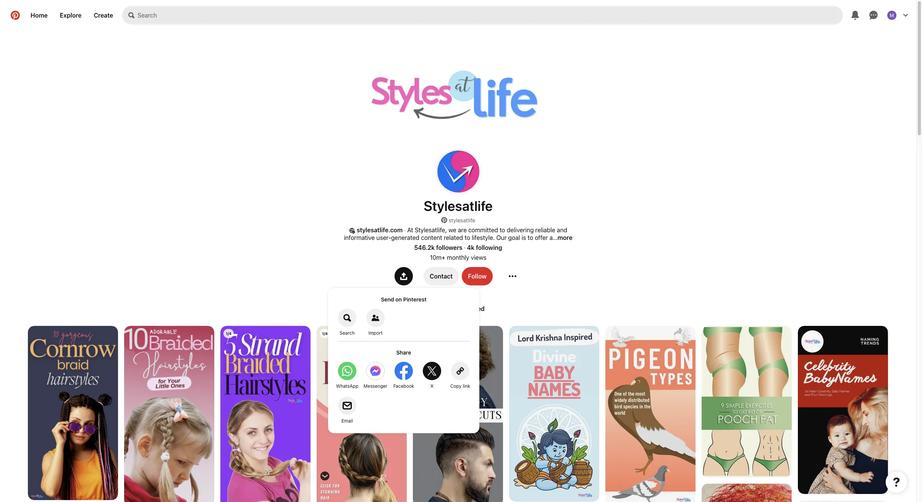 Task type: describe. For each thing, give the bounding box(es) containing it.
followers
[[436, 244, 463, 251]]

stylesatlife.com
[[357, 227, 403, 233]]

send on pinterest
[[381, 296, 427, 303]]

import
[[368, 330, 383, 336]]

1 horizontal spatial to
[[500, 227, 505, 233]]

this contains: divine baby names, lord krishna inspired baby names image
[[509, 326, 599, 502]]

saved link
[[464, 302, 488, 315]]

generated
[[391, 234, 419, 241]]

goal
[[508, 234, 520, 241]]

this contains: bonsai tree types for your space image
[[702, 484, 792, 502]]

elevate your style with these 10 enchanting braided ponytail hairstyles that exude effortless elegance. discover step-by-step guides and unleash a new level of sophistication in your daily look. from chic to casual, find the perfect braided ponytail to complement your style effortlessly. image
[[317, 326, 407, 502]]

stylesatlife.com ·
[[357, 227, 406, 233]]

messenger
[[364, 383, 387, 389]]

monthly
[[447, 254, 469, 261]]

saved
[[467, 305, 485, 312]]

content
[[421, 234, 442, 241]]

committed
[[468, 227, 498, 233]]

this contains: deepavali rangoli, diwali india, diwali celebrations image
[[798, 500, 888, 502]]

stylesatlife image
[[435, 149, 481, 194]]

we
[[449, 227, 456, 233]]

follow button
[[462, 267, 493, 285]]

at stylesatlife, we are committed to delivering reliable and informative user-generated content related to lifestyle. our goal is to offer a…
[[344, 227, 567, 241]]

whether you prefer a casual vibe or a more polished appearance, these hairstyles offer a perfect blend of sophistication and creativity. unlock the secrets to stunning 5 strand braids and redefine your style. image
[[220, 326, 311, 502]]

are
[[458, 227, 467, 233]]

pinterest
[[403, 296, 427, 303]]

user-
[[377, 234, 391, 241]]

claimed website image
[[349, 228, 355, 234]]

search
[[340, 330, 355, 336]]

share on messenger image
[[366, 362, 385, 380]]

10m+
[[430, 254, 445, 261]]

· inside 546.2k followers · 4k following 10m+ monthly views
[[464, 244, 466, 251]]

Search text field
[[138, 6, 843, 24]]

views
[[471, 254, 487, 261]]

stylesatlife.com link
[[357, 227, 403, 233]]

take a look at them and choose the ones you like. we are sure you will find some good and interesting choices in this name list. image
[[798, 326, 888, 494]]

offer
[[535, 234, 548, 241]]

· inside 'stylesatlife.com ·'
[[404, 227, 406, 233]]

maria williams image
[[887, 11, 897, 20]]

explore the world of delightful braids for kids with our curated collection of 10 charming hairstyles. from playful pigtails to cute braided buns, discover easy and adorable options to make your little one's hair a stylish statement. get inspired and create magical moments with these sweet and kid-friendly braided looks! image
[[124, 326, 214, 502]]

link
[[463, 383, 470, 389]]

home link
[[24, 6, 54, 24]]



Task type: locate. For each thing, give the bounding box(es) containing it.
1 horizontal spatial ·
[[464, 244, 466, 251]]

this contains: pigeon species image
[[606, 326, 696, 502]]

x
[[431, 383, 434, 389]]

following
[[476, 244, 502, 251]]

and
[[557, 227, 567, 233]]

· left 'at'
[[404, 227, 406, 233]]

546.2k
[[414, 244, 435, 251]]

share on twitter image
[[423, 362, 441, 380]]

0 horizontal spatial to
[[465, 234, 470, 241]]

to right is at the top right
[[528, 234, 533, 241]]

100 men's haircut trends with names and pics image
[[413, 326, 503, 502]]

copy link
[[450, 383, 470, 389]]

more button
[[558, 234, 573, 241]]

create
[[94, 12, 113, 19]]

stylesatlife
[[424, 198, 493, 214]]

1 vertical spatial ·
[[464, 244, 466, 251]]

to
[[500, 227, 505, 233], [465, 234, 470, 241], [528, 234, 533, 241]]

informative
[[344, 234, 375, 241]]

to down are
[[465, 234, 470, 241]]

facebook
[[393, 383, 414, 389]]

contact
[[430, 273, 453, 280]]

whatsapp
[[336, 383, 358, 389]]

stylesatlife
[[449, 217, 475, 223]]

pinterest image
[[441, 217, 447, 223]]

to up our
[[500, 227, 505, 233]]

share on email image
[[338, 396, 356, 415]]

at
[[407, 227, 413, 233]]

follow
[[468, 273, 487, 280]]

elevate your appearance with the timeless charm of cornrow braids. image
[[28, 326, 118, 500]]

search icon image
[[128, 12, 135, 18]]

share on facebook image
[[395, 362, 413, 380]]

546.2k followers · 4k following 10m+ monthly views
[[414, 244, 502, 261]]

0 vertical spatial ·
[[404, 227, 406, 233]]

on
[[396, 296, 402, 303]]

explore
[[60, 12, 82, 19]]

4k
[[467, 244, 475, 251]]

home
[[31, 12, 48, 19]]

email
[[342, 418, 353, 424]]

create link
[[88, 6, 119, 24]]

contact button
[[424, 267, 459, 285]]

explore link
[[54, 6, 88, 24]]

send
[[381, 296, 394, 303]]

copy
[[450, 383, 462, 389]]

more
[[558, 234, 573, 241]]

is
[[522, 234, 526, 241]]

reliable
[[535, 227, 555, 233]]

0 horizontal spatial ·
[[404, 227, 406, 233]]

stylesatlife,
[[415, 227, 447, 233]]

related
[[444, 234, 463, 241]]

· left 4k in the top right of the page
[[464, 244, 466, 251]]

·
[[404, 227, 406, 233], [464, 244, 466, 251]]

2 horizontal spatial to
[[528, 234, 533, 241]]

a…
[[550, 234, 558, 241]]

lifestyle.
[[472, 234, 495, 241]]

our
[[496, 234, 507, 241]]

list
[[0, 326, 917, 502]]

this contains: exercises for pooch belly, exercises for tummy pooch, exercises for lowe pooch, exercises for pooch area, mommy pooch exercises, exercises for stomach pooch image
[[702, 326, 792, 477]]

share
[[396, 349, 411, 356]]

delivering
[[507, 227, 534, 233]]

profile cover image image
[[333, 31, 584, 172]]



Task type: vqa. For each thing, say whether or not it's contained in the screenshot.
"stylesatlife.com" link
yes



